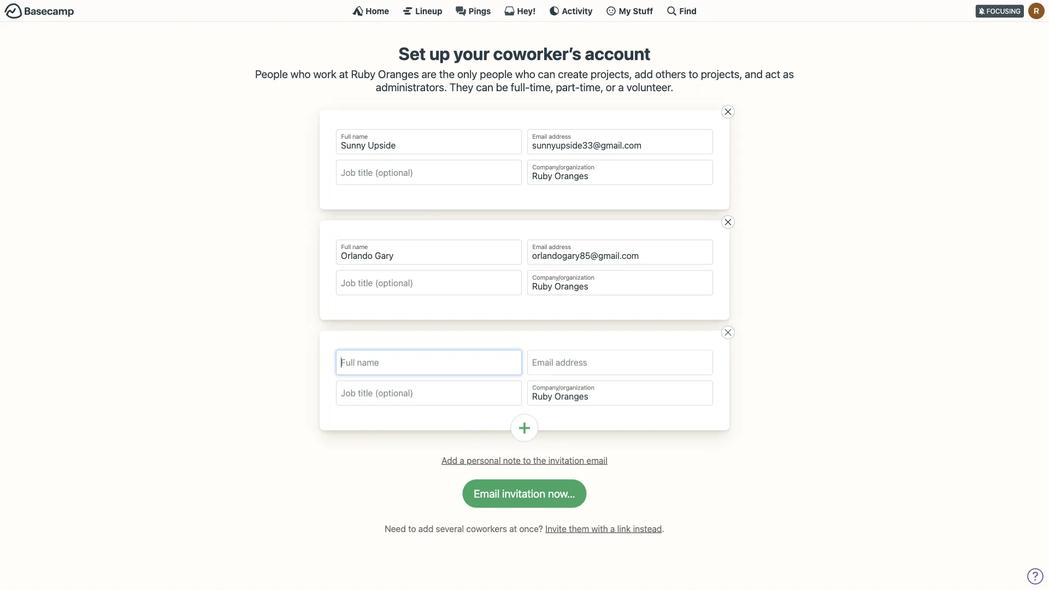 Task type: describe. For each thing, give the bounding box(es) containing it.
name for full name text field corresponding to second company/organization text field from the bottom of the page
[[353, 133, 368, 140]]

1 full from the top
[[341, 133, 351, 140]]

address for the email address email field corresponding to company/organization text box
[[549, 244, 571, 251]]

2 time, from the left
[[580, 81, 603, 94]]

coworker's
[[493, 43, 581, 64]]

my
[[619, 6, 631, 16]]

the inside button
[[533, 456, 546, 466]]

0 horizontal spatial can
[[476, 81, 493, 94]]

as
[[783, 68, 794, 81]]

2 full from the top
[[341, 244, 351, 251]]

switch accounts image
[[4, 3, 74, 20]]

Job title (optional) text field
[[336, 160, 522, 185]]

0 horizontal spatial to
[[408, 524, 416, 534]]

act
[[765, 68, 781, 81]]

job title (optional) text field for first company/organization text field from the bottom
[[336, 381, 522, 406]]

email
[[587, 456, 608, 466]]

3 company/organization from the top
[[533, 385, 595, 392]]

coworkers
[[466, 524, 507, 534]]

email address email field for company/organization text box
[[527, 240, 713, 265]]

several
[[436, 524, 464, 534]]

instead
[[633, 524, 662, 534]]

with
[[592, 524, 608, 534]]

ruby
[[351, 68, 375, 81]]

find button
[[666, 5, 697, 16]]

the inside set up your coworker's account people who work at ruby oranges are the only people who can create projects, add others to projects, and act as administrators. they can be full-time, part-time, or a volunteer.
[[439, 68, 455, 81]]

2 full name from the top
[[341, 244, 368, 251]]

at inside set up your coworker's account people who work at ruby oranges are the only people who can create projects, add others to projects, and act as administrators. they can be full-time, part-time, or a volunteer.
[[339, 68, 348, 81]]

a inside set up your coworker's account people who work at ruby oranges are the only people who can create projects, add others to projects, and act as administrators. they can be full-time, part-time, or a volunteer.
[[618, 81, 624, 94]]

1 projects, from the left
[[591, 68, 632, 81]]

3 email address email field from the top
[[527, 350, 713, 376]]

email for the email address email field corresponding to company/organization text box
[[533, 244, 547, 251]]

find
[[679, 6, 697, 16]]

only
[[457, 68, 477, 81]]

2 vertical spatial a
[[610, 524, 615, 534]]

personal
[[467, 456, 501, 466]]

2 company/organization from the top
[[533, 274, 595, 281]]

people
[[255, 68, 288, 81]]

add
[[442, 456, 458, 466]]

once?
[[519, 524, 543, 534]]

to inside set up your coworker's account people who work at ruby oranges are the only people who can create projects, add others to projects, and act as administrators. they can be full-time, part-time, or a volunteer.
[[689, 68, 698, 81]]

activity link
[[549, 5, 593, 16]]

1 full name from the top
[[341, 133, 368, 140]]

note
[[503, 456, 521, 466]]

people
[[480, 68, 513, 81]]

your
[[454, 43, 490, 64]]

job title (optional) text field for company/organization text box
[[336, 271, 522, 296]]

lineup link
[[402, 5, 442, 16]]

link
[[617, 524, 631, 534]]

hey! button
[[504, 5, 536, 16]]

focusing
[[987, 7, 1021, 15]]



Task type: vqa. For each thing, say whether or not it's contained in the screenshot.
schedule icon
no



Task type: locate. For each thing, give the bounding box(es) containing it.
1 job title (optional) text field from the top
[[336, 271, 522, 296]]

can down coworker's
[[538, 68, 555, 81]]

add up volunteer. at the top right of page
[[635, 68, 653, 81]]

lineup
[[415, 6, 442, 16]]

to right note
[[523, 456, 531, 466]]

Email address email field
[[527, 130, 713, 155], [527, 240, 713, 265], [527, 350, 713, 376]]

a
[[618, 81, 624, 94], [460, 456, 464, 466], [610, 524, 615, 534]]

1 email address email field from the top
[[527, 130, 713, 155]]

0 horizontal spatial time,
[[530, 81, 553, 94]]

1 vertical spatial email
[[533, 244, 547, 251]]

to inside button
[[523, 456, 531, 466]]

to right need
[[408, 524, 416, 534]]

home link
[[353, 5, 389, 16]]

1 email address from the top
[[533, 133, 571, 140]]

need
[[385, 524, 406, 534]]

2 email address from the top
[[533, 244, 571, 251]]

can
[[538, 68, 555, 81], [476, 81, 493, 94]]

work
[[313, 68, 337, 81]]

full name text field for company/organization text box
[[336, 240, 522, 265]]

invitation
[[548, 456, 584, 466]]

name
[[353, 133, 368, 140], [353, 244, 368, 251]]

1 vertical spatial at
[[509, 524, 517, 534]]

0 vertical spatial can
[[538, 68, 555, 81]]

1 horizontal spatial the
[[533, 456, 546, 466]]

0 horizontal spatial a
[[460, 456, 464, 466]]

2 horizontal spatial to
[[689, 68, 698, 81]]

1 horizontal spatial projects,
[[701, 68, 742, 81]]

full name text field for second company/organization text field from the bottom of the page
[[336, 130, 522, 155]]

1 vertical spatial full name
[[341, 244, 368, 251]]

at right work
[[339, 68, 348, 81]]

0 vertical spatial the
[[439, 68, 455, 81]]

1 email from the top
[[533, 133, 547, 140]]

1 horizontal spatial a
[[610, 524, 615, 534]]

2 projects, from the left
[[701, 68, 742, 81]]

administrators.
[[376, 81, 447, 94]]

1 vertical spatial company/organization
[[533, 274, 595, 281]]

focusing button
[[976, 0, 1049, 21]]

full name
[[341, 133, 368, 140], [341, 244, 368, 251]]

1 vertical spatial company/organization text field
[[527, 381, 713, 406]]

0 vertical spatial at
[[339, 68, 348, 81]]

1 vertical spatial email address
[[533, 244, 571, 251]]

2 vertical spatial email address email field
[[527, 350, 713, 376]]

1 name from the top
[[353, 133, 368, 140]]

1 who from the left
[[291, 68, 311, 81]]

0 horizontal spatial projects,
[[591, 68, 632, 81]]

my stuff button
[[606, 5, 653, 16]]

name for full name text field for company/organization text box
[[353, 244, 368, 251]]

1 company/organization from the top
[[533, 164, 595, 171]]

1 vertical spatial a
[[460, 456, 464, 466]]

0 vertical spatial email
[[533, 133, 547, 140]]

1 vertical spatial full
[[341, 244, 351, 251]]

2 email from the top
[[533, 244, 547, 251]]

account
[[585, 43, 651, 64]]

full
[[341, 133, 351, 140], [341, 244, 351, 251]]

0 vertical spatial company/organization text field
[[527, 160, 713, 185]]

a inside add a personal note to the invitation email button
[[460, 456, 464, 466]]

full-
[[511, 81, 530, 94]]

need to add several coworkers at once? invite them with a link instead .
[[385, 524, 664, 534]]

who left work
[[291, 68, 311, 81]]

oranges
[[378, 68, 419, 81]]

who up full-
[[515, 68, 535, 81]]

1 vertical spatial job title (optional) text field
[[336, 381, 522, 406]]

2 full name text field from the top
[[336, 240, 522, 265]]

0 vertical spatial a
[[618, 81, 624, 94]]

email address for second company/organization text field from the bottom of the page the email address email field
[[533, 133, 571, 140]]

1 horizontal spatial at
[[509, 524, 517, 534]]

1 vertical spatial name
[[353, 244, 368, 251]]

address for second company/organization text field from the bottom of the page the email address email field
[[549, 133, 571, 140]]

add a personal note to the invitation email
[[442, 456, 608, 466]]

address
[[549, 133, 571, 140], [549, 244, 571, 251]]

at left once?
[[509, 524, 517, 534]]

0 horizontal spatial at
[[339, 68, 348, 81]]

home
[[366, 6, 389, 16]]

email address for the email address email field corresponding to company/organization text box
[[533, 244, 571, 251]]

add left the several
[[418, 524, 434, 534]]

0 vertical spatial address
[[549, 133, 571, 140]]

who
[[291, 68, 311, 81], [515, 68, 535, 81]]

stuff
[[633, 6, 653, 16]]

projects, left and
[[701, 68, 742, 81]]

1 time, from the left
[[530, 81, 553, 94]]

add inside set up your coworker's account people who work at ruby oranges are the only people who can create projects, add others to projects, and act as administrators. they can be full-time, part-time, or a volunteer.
[[635, 68, 653, 81]]

0 vertical spatial job title (optional) text field
[[336, 271, 522, 296]]

2 name from the top
[[353, 244, 368, 251]]

2 vertical spatial to
[[408, 524, 416, 534]]

projects, up or
[[591, 68, 632, 81]]

time, left part-
[[530, 81, 553, 94]]

up
[[429, 43, 450, 64]]

0 vertical spatial add
[[635, 68, 653, 81]]

time, left or
[[580, 81, 603, 94]]

are
[[422, 68, 437, 81]]

0 vertical spatial full name text field
[[336, 130, 522, 155]]

the right are
[[439, 68, 455, 81]]

main element
[[0, 0, 1049, 22]]

1 horizontal spatial to
[[523, 456, 531, 466]]

the left invitation at the bottom of the page
[[533, 456, 546, 466]]

1 address from the top
[[549, 133, 571, 140]]

and
[[745, 68, 763, 81]]

set up your coworker's account people who work at ruby oranges are the only people who can create projects, add others to projects, and act as administrators. they can be full-time, part-time, or a volunteer.
[[255, 43, 794, 94]]

ruby image
[[1028, 3, 1045, 19]]

company/organization
[[533, 164, 595, 171], [533, 274, 595, 281], [533, 385, 595, 392]]

hey!
[[517, 6, 536, 16]]

2 address from the top
[[549, 244, 571, 251]]

Full name text field
[[336, 130, 522, 155], [336, 240, 522, 265]]

1 vertical spatial email address email field
[[527, 240, 713, 265]]

2 job title (optional) text field from the top
[[336, 381, 522, 406]]

2 company/organization text field from the top
[[527, 381, 713, 406]]

2 horizontal spatial a
[[618, 81, 624, 94]]

add a personal note to the invitation email button
[[437, 453, 612, 469]]

0 vertical spatial to
[[689, 68, 698, 81]]

part-
[[556, 81, 580, 94]]

at
[[339, 68, 348, 81], [509, 524, 517, 534]]

0 vertical spatial full name
[[341, 133, 368, 140]]

0 vertical spatial full
[[341, 133, 351, 140]]

1 vertical spatial the
[[533, 456, 546, 466]]

Job title (optional) text field
[[336, 271, 522, 296], [336, 381, 522, 406]]

a right or
[[618, 81, 624, 94]]

my stuff
[[619, 6, 653, 16]]

0 vertical spatial company/organization
[[533, 164, 595, 171]]

1 horizontal spatial who
[[515, 68, 535, 81]]

1 vertical spatial can
[[476, 81, 493, 94]]

0 horizontal spatial the
[[439, 68, 455, 81]]

2 vertical spatial company/organization
[[533, 385, 595, 392]]

or
[[606, 81, 616, 94]]

invite
[[545, 524, 567, 534]]

email for second company/organization text field from the bottom of the page the email address email field
[[533, 133, 547, 140]]

0 vertical spatial email address
[[533, 133, 571, 140]]

1 vertical spatial add
[[418, 524, 434, 534]]

a left link
[[610, 524, 615, 534]]

pings
[[469, 6, 491, 16]]

pings button
[[456, 5, 491, 16]]

0 vertical spatial name
[[353, 133, 368, 140]]

None submit
[[463, 480, 587, 508]]

email address
[[533, 133, 571, 140], [533, 244, 571, 251]]

1 company/organization text field from the top
[[527, 160, 713, 185]]

1 full name text field from the top
[[336, 130, 522, 155]]

0 vertical spatial email address email field
[[527, 130, 713, 155]]

create
[[558, 68, 588, 81]]

1 horizontal spatial can
[[538, 68, 555, 81]]

.
[[662, 524, 664, 534]]

a right add
[[460, 456, 464, 466]]

volunteer.
[[627, 81, 673, 94]]

email address email field for second company/organization text field from the bottom of the page
[[527, 130, 713, 155]]

they
[[450, 81, 473, 94]]

1 vertical spatial to
[[523, 456, 531, 466]]

Company/organization text field
[[527, 271, 713, 296]]

1 horizontal spatial time,
[[580, 81, 603, 94]]

Company/organization text field
[[527, 160, 713, 185], [527, 381, 713, 406]]

2 who from the left
[[515, 68, 535, 81]]

activity
[[562, 6, 593, 16]]

email
[[533, 133, 547, 140], [533, 244, 547, 251]]

Full name text field
[[336, 350, 522, 376]]

others
[[656, 68, 686, 81]]

time,
[[530, 81, 553, 94], [580, 81, 603, 94]]

add
[[635, 68, 653, 81], [418, 524, 434, 534]]

2 email address email field from the top
[[527, 240, 713, 265]]

1 vertical spatial address
[[549, 244, 571, 251]]

1 vertical spatial full name text field
[[336, 240, 522, 265]]

0 horizontal spatial who
[[291, 68, 311, 81]]

the
[[439, 68, 455, 81], [533, 456, 546, 466]]

to right others
[[689, 68, 698, 81]]

to
[[689, 68, 698, 81], [523, 456, 531, 466], [408, 524, 416, 534]]

can left be
[[476, 81, 493, 94]]

be
[[496, 81, 508, 94]]

invite them with a link instead link
[[545, 524, 662, 534]]

1 horizontal spatial add
[[635, 68, 653, 81]]

set
[[399, 43, 426, 64]]

projects,
[[591, 68, 632, 81], [701, 68, 742, 81]]

0 horizontal spatial add
[[418, 524, 434, 534]]

them
[[569, 524, 589, 534]]



